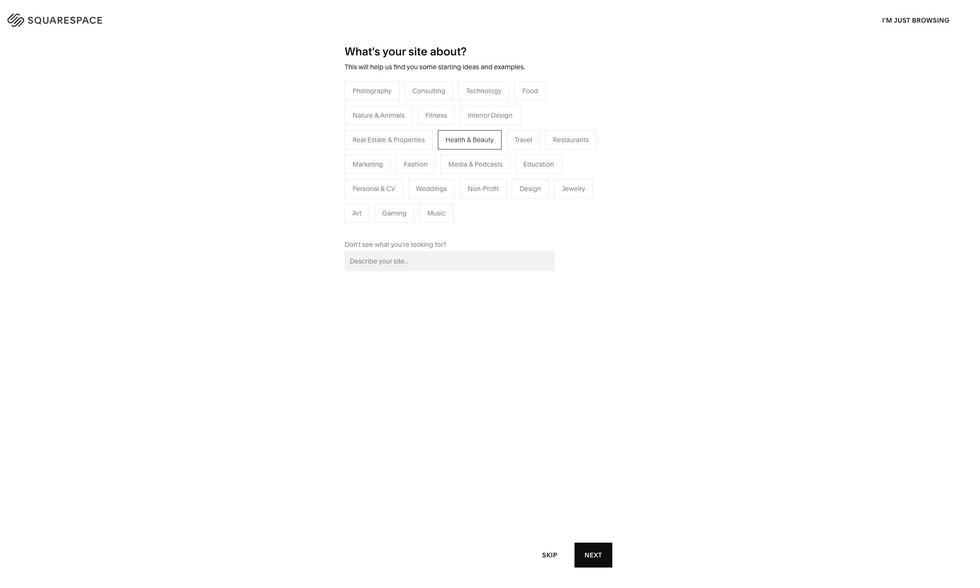 Task type: describe. For each thing, give the bounding box(es) containing it.
0 horizontal spatial weddings
[[373, 184, 404, 192]]

0 vertical spatial design
[[491, 111, 513, 120]]

next button
[[575, 543, 613, 568]]

jewelry
[[562, 185, 586, 193]]

gaming
[[383, 209, 407, 217]]

i'm just browsing link
[[883, 7, 950, 33]]

you
[[407, 63, 418, 71]]

just
[[895, 16, 911, 24]]

Art radio
[[345, 204, 370, 223]]

nature & animals link
[[470, 142, 532, 150]]

Media & Podcasts radio
[[441, 155, 511, 174]]

properties inside "radio"
[[394, 136, 425, 144]]

squarespace logo image
[[18, 11, 121, 26]]

this
[[345, 63, 357, 71]]

squarespace logo link
[[18, 11, 203, 26]]

1 horizontal spatial animals
[[498, 142, 522, 150]]

animals inside radio
[[380, 111, 405, 120]]

health & beauty
[[446, 136, 494, 144]]

0 horizontal spatial travel
[[373, 128, 390, 137]]

personal & cv
[[353, 185, 396, 193]]

help
[[370, 63, 384, 71]]

next
[[585, 551, 603, 559]]

1 horizontal spatial estate
[[387, 198, 406, 206]]

personal
[[353, 185, 379, 193]]

Education radio
[[516, 155, 562, 174]]

skip
[[543, 551, 558, 559]]

restaurants inside restaurants "option"
[[553, 136, 589, 144]]

Health & Beauty radio
[[438, 130, 502, 150]]

media & podcasts link
[[373, 156, 436, 164]]

Real Estate & Properties radio
[[345, 130, 433, 150]]

travel inside option
[[515, 136, 533, 144]]

profit
[[483, 185, 499, 193]]

art
[[353, 209, 362, 217]]

Jewelry radio
[[554, 179, 593, 198]]

photography
[[353, 87, 392, 95]]

Music radio
[[420, 204, 454, 223]]

interior design
[[468, 111, 513, 120]]

for?
[[435, 240, 447, 249]]

Consulting radio
[[405, 81, 453, 101]]

nature inside radio
[[353, 111, 373, 120]]

Nature & Animals radio
[[345, 106, 413, 125]]

media & podcasts inside radio
[[449, 160, 503, 168]]

& down 'restaurants' link
[[393, 156, 397, 164]]

home & decor link
[[470, 128, 524, 137]]

0 horizontal spatial podcasts
[[399, 156, 427, 164]]

i'm
[[883, 16, 893, 24]]

what
[[375, 240, 390, 249]]

& inside real estate & properties "radio"
[[388, 136, 392, 144]]

0 horizontal spatial media
[[373, 156, 392, 164]]

community & non-profits link
[[275, 170, 361, 178]]

technology
[[466, 87, 502, 95]]

looking
[[411, 240, 434, 249]]

Technology radio
[[459, 81, 510, 101]]

decor
[[496, 128, 515, 137]]

fitness inside radio
[[426, 111, 447, 120]]

bloom image
[[354, 316, 603, 580]]

real estate & properties link
[[373, 198, 454, 206]]

food
[[523, 87, 538, 95]]

community & non-profits
[[275, 170, 352, 178]]

0 horizontal spatial media & podcasts
[[373, 156, 427, 164]]

media inside radio
[[449, 160, 468, 168]]

interior
[[468, 111, 490, 120]]

your
[[383, 45, 406, 58]]

examples.
[[494, 63, 525, 71]]

and
[[481, 63, 493, 71]]

weddings link
[[373, 184, 413, 192]]

marketing
[[353, 160, 383, 168]]

1 horizontal spatial real
[[373, 198, 386, 206]]

Non-Profit radio
[[460, 179, 507, 198]]

non-profit
[[468, 185, 499, 193]]

estate inside "radio"
[[368, 136, 386, 144]]

& down weddings link
[[408, 198, 412, 206]]

events
[[373, 170, 393, 178]]

starting
[[438, 63, 461, 71]]

about?
[[430, 45, 467, 58]]

fitness link
[[470, 156, 501, 164]]



Task type: locate. For each thing, give the bounding box(es) containing it.
1 vertical spatial real estate & properties
[[373, 198, 445, 206]]

Personal & CV radio
[[345, 179, 403, 198]]

0 vertical spatial fitness
[[426, 111, 447, 120]]

design
[[491, 111, 513, 120], [520, 185, 541, 193]]

0 vertical spatial estate
[[368, 136, 386, 144]]

& down health & beauty
[[469, 160, 473, 168]]

1 vertical spatial animals
[[498, 142, 522, 150]]

0 vertical spatial nature & animals
[[353, 111, 405, 120]]

1 horizontal spatial travel
[[515, 136, 533, 144]]

nature & animals
[[353, 111, 405, 120], [470, 142, 522, 150]]

Design radio
[[512, 179, 549, 198]]

some
[[420, 63, 437, 71]]

design up decor
[[491, 111, 513, 120]]

Travel radio
[[507, 130, 540, 150]]

real estate & properties
[[353, 136, 425, 144], [373, 198, 445, 206]]

& right "community"
[[312, 170, 316, 178]]

non-
[[318, 170, 333, 178], [468, 185, 483, 193]]

estate
[[368, 136, 386, 144], [387, 198, 406, 206]]

1 horizontal spatial restaurants
[[553, 136, 589, 144]]

1 horizontal spatial design
[[520, 185, 541, 193]]

real
[[353, 136, 366, 144], [373, 198, 386, 206]]

travel
[[373, 128, 390, 137], [515, 136, 533, 144]]

consulting
[[413, 87, 446, 95]]

1 horizontal spatial fitness
[[470, 156, 492, 164]]

community
[[275, 170, 311, 178]]

& inside media & podcasts radio
[[469, 160, 473, 168]]

education
[[524, 160, 554, 168]]

1 vertical spatial design
[[520, 185, 541, 193]]

Photography radio
[[345, 81, 400, 101]]

& left 'cv'
[[381, 185, 385, 193]]

travel link
[[373, 128, 400, 137]]

home & decor
[[470, 128, 515, 137]]

1 horizontal spatial media
[[449, 160, 468, 168]]

Fashion radio
[[396, 155, 436, 174]]

weddings
[[373, 184, 404, 192], [416, 185, 447, 193]]

beauty
[[473, 136, 494, 144]]

media & podcasts
[[373, 156, 427, 164], [449, 160, 503, 168]]

Gaming radio
[[375, 204, 415, 223]]

what's
[[345, 45, 380, 58]]

0 vertical spatial non-
[[318, 170, 333, 178]]

nature
[[353, 111, 373, 120], [470, 142, 491, 150]]

weddings up the real estate & properties link
[[416, 185, 447, 193]]

real estate & properties inside "radio"
[[353, 136, 425, 144]]

media
[[373, 156, 392, 164], [449, 160, 468, 168]]

0 vertical spatial animals
[[380, 111, 405, 120]]

& up media & podcasts link
[[388, 136, 392, 144]]

estate up gaming on the left of the page
[[387, 198, 406, 206]]

profits
[[333, 170, 352, 178]]

health
[[446, 136, 466, 144]]

nature & animals up travel link
[[353, 111, 405, 120]]

& right health
[[467, 136, 471, 144]]

restaurants
[[553, 136, 589, 144], [373, 142, 409, 150]]

you're
[[391, 240, 410, 249]]

1 horizontal spatial weddings
[[416, 185, 447, 193]]

Interior Design radio
[[460, 106, 521, 125]]

0 vertical spatial properties
[[394, 136, 425, 144]]

properties up media & podcasts link
[[394, 136, 425, 144]]

see
[[362, 240, 373, 249]]

media up events
[[373, 156, 392, 164]]

ideas
[[463, 63, 480, 71]]

don't
[[345, 240, 361, 249]]

weddings inside weddings option
[[416, 185, 447, 193]]

restaurants down travel link
[[373, 142, 409, 150]]

1 vertical spatial nature & animals
[[470, 142, 522, 150]]

0 horizontal spatial non-
[[318, 170, 333, 178]]

us
[[385, 63, 392, 71]]

don't see what you're looking for?
[[345, 240, 447, 249]]

nature down photography
[[353, 111, 373, 120]]

estate down nature & animals radio
[[368, 136, 386, 144]]

non- inside 'radio'
[[468, 185, 483, 193]]

home
[[470, 128, 489, 137]]

nature down home
[[470, 142, 491, 150]]

1 vertical spatial estate
[[387, 198, 406, 206]]

i'm just browsing
[[883, 16, 950, 24]]

0 horizontal spatial restaurants
[[373, 142, 409, 150]]

site
[[409, 45, 428, 58]]

1 vertical spatial real
[[373, 198, 386, 206]]

nature & animals down home & decor link
[[470, 142, 522, 150]]

non- down media & podcasts radio
[[468, 185, 483, 193]]

0 horizontal spatial design
[[491, 111, 513, 120]]

0 horizontal spatial estate
[[368, 136, 386, 144]]

cv
[[386, 185, 396, 193]]

browsing
[[913, 16, 950, 24]]

podcasts down nature & animals link
[[475, 160, 503, 168]]

& up travel link
[[375, 111, 379, 120]]

skip button
[[532, 543, 568, 568]]

media & podcasts down 'restaurants' link
[[373, 156, 427, 164]]

fashion
[[404, 160, 428, 168]]

media & podcasts down health & beauty
[[449, 160, 503, 168]]

0 vertical spatial real
[[353, 136, 366, 144]]

restaurants link
[[373, 142, 418, 150]]

1 horizontal spatial nature & animals
[[470, 142, 522, 150]]

travel right decor
[[515, 136, 533, 144]]

real estate & properties up media & podcasts link
[[353, 136, 425, 144]]

Don't see what you're looking for? field
[[345, 251, 555, 271]]

real down personal & cv
[[373, 198, 386, 206]]

0 horizontal spatial real
[[353, 136, 366, 144]]

& inside the personal & cv radio
[[381, 185, 385, 193]]

fitness down consulting option
[[426, 111, 447, 120]]

0 horizontal spatial nature & animals
[[353, 111, 405, 120]]

Fitness radio
[[418, 106, 455, 125]]

1 horizontal spatial non-
[[468, 185, 483, 193]]

1 horizontal spatial media & podcasts
[[449, 160, 503, 168]]

find
[[394, 63, 406, 71]]

weddings down events link
[[373, 184, 404, 192]]

animals up travel link
[[380, 111, 405, 120]]

design down the education
[[520, 185, 541, 193]]

properties
[[394, 136, 425, 144], [414, 198, 445, 206]]

what's your site about? this will help us find you some starting ideas and examples.
[[345, 45, 525, 71]]

1 vertical spatial nature
[[470, 142, 491, 150]]

Weddings radio
[[408, 179, 455, 198]]

0 vertical spatial nature
[[353, 111, 373, 120]]

0 horizontal spatial nature
[[353, 111, 373, 120]]

1 horizontal spatial podcasts
[[475, 160, 503, 168]]

Restaurants radio
[[545, 130, 597, 150]]

podcasts
[[399, 156, 427, 164], [475, 160, 503, 168]]

fitness
[[426, 111, 447, 120], [470, 156, 492, 164]]

podcasts inside radio
[[475, 160, 503, 168]]

& inside health & beauty radio
[[467, 136, 471, 144]]

Marketing radio
[[345, 155, 391, 174]]

real inside "radio"
[[353, 136, 366, 144]]

& down home & decor
[[492, 142, 496, 150]]

fitness down the beauty
[[470, 156, 492, 164]]

Food radio
[[515, 81, 546, 101]]

0 vertical spatial real estate & properties
[[353, 136, 425, 144]]

1 vertical spatial properties
[[414, 198, 445, 206]]

media down health
[[449, 160, 468, 168]]

will
[[359, 63, 369, 71]]

nature & animals inside radio
[[353, 111, 405, 120]]

1 horizontal spatial nature
[[470, 142, 491, 150]]

& right home
[[490, 128, 494, 137]]

&
[[375, 111, 379, 120], [490, 128, 494, 137], [388, 136, 392, 144], [467, 136, 471, 144], [492, 142, 496, 150], [393, 156, 397, 164], [469, 160, 473, 168], [312, 170, 316, 178], [381, 185, 385, 193], [408, 198, 412, 206]]

animals down decor
[[498, 142, 522, 150]]

travel down nature & animals radio
[[373, 128, 390, 137]]

1 vertical spatial fitness
[[470, 156, 492, 164]]

properties up music
[[414, 198, 445, 206]]

real up the marketing
[[353, 136, 366, 144]]

podcasts down 'restaurants' link
[[399, 156, 427, 164]]

non- right "community"
[[318, 170, 333, 178]]

events link
[[373, 170, 402, 178]]

real estate & properties up gaming on the left of the page
[[373, 198, 445, 206]]

0 horizontal spatial animals
[[380, 111, 405, 120]]

animals
[[380, 111, 405, 120], [498, 142, 522, 150]]

restaurants up the education
[[553, 136, 589, 144]]

1 vertical spatial non-
[[468, 185, 483, 193]]

music
[[428, 209, 446, 217]]

& inside nature & animals radio
[[375, 111, 379, 120]]

0 horizontal spatial fitness
[[426, 111, 447, 120]]



Task type: vqa. For each thing, say whether or not it's contained in the screenshot.
looking
yes



